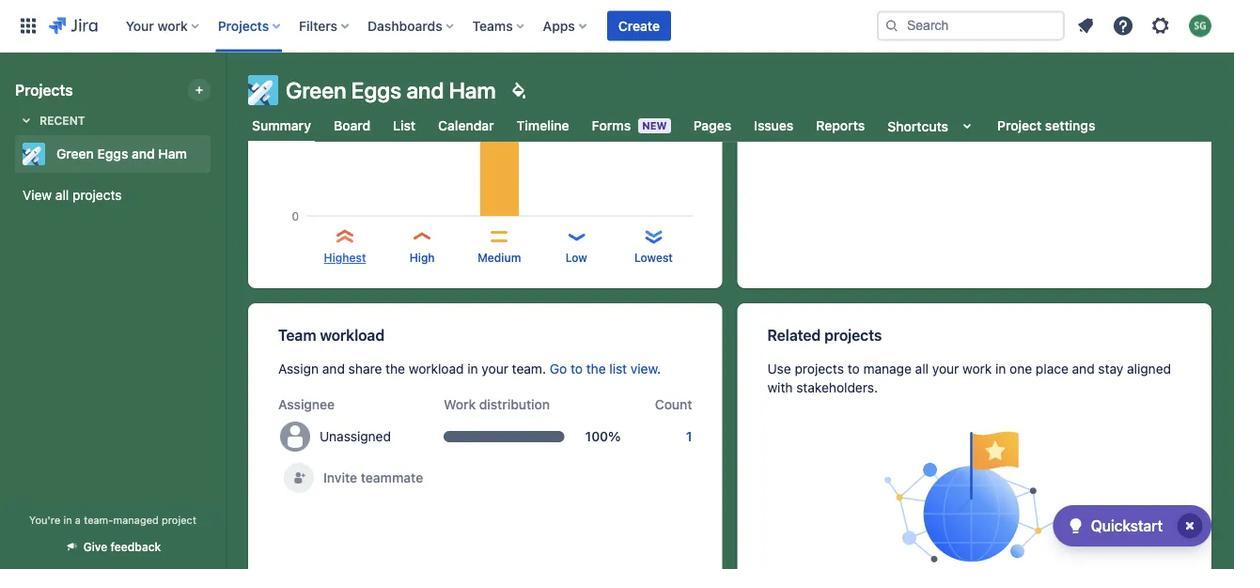 Task type: describe. For each thing, give the bounding box(es) containing it.
0 horizontal spatial green eggs and ham
[[56, 146, 187, 162]]

add to starred image
[[205, 143, 227, 165]]

apps
[[543, 18, 575, 33]]

0 vertical spatial ham
[[449, 77, 496, 103]]

your
[[126, 18, 154, 33]]

medium image
[[488, 226, 511, 248]]

1 horizontal spatial in
[[467, 361, 478, 377]]

quickstart button
[[1053, 506, 1212, 547]]

create button
[[607, 11, 671, 41]]

your inside use projects to manage all your work in one place and stay aligned with stakeholders.
[[932, 361, 959, 377]]

pages
[[694, 118, 731, 133]]

new
[[642, 120, 667, 132]]

give feedback button
[[53, 532, 172, 563]]

forms
[[592, 118, 631, 133]]

aligned
[[1127, 361, 1171, 377]]

issues link
[[750, 109, 797, 143]]

timeline link
[[513, 109, 573, 143]]

calendar
[[438, 118, 494, 133]]

go to the list view link
[[550, 361, 657, 377]]

create
[[618, 18, 660, 33]]

1 vertical spatial green
[[56, 146, 94, 162]]

list link
[[389, 109, 419, 143]]

go
[[550, 361, 567, 377]]

search image
[[885, 18, 900, 33]]

your profile and settings image
[[1189, 15, 1212, 37]]

with
[[768, 380, 793, 396]]

green eggs and ham link
[[15, 135, 203, 173]]

1 vertical spatial projects
[[15, 81, 73, 99]]

to inside use projects to manage all your work in one place and stay aligned with stakeholders.
[[848, 361, 860, 377]]

100
[[585, 429, 608, 445]]

notifications image
[[1074, 15, 1097, 37]]

collapse recent projects image
[[15, 109, 38, 132]]

1
[[686, 429, 692, 445]]

give feedback
[[83, 541, 161, 554]]

1 your from the left
[[482, 361, 508, 377]]

Search field
[[877, 11, 1065, 41]]

feedback
[[111, 541, 161, 554]]

work distribution
[[444, 397, 550, 413]]

apps button
[[537, 11, 594, 41]]

board
[[334, 118, 371, 133]]

%
[[608, 429, 621, 445]]

your work
[[126, 18, 188, 33]]

highest
[[324, 251, 366, 265]]

dashboards
[[368, 18, 442, 33]]

issues
[[754, 118, 794, 133]]

lowest link
[[634, 250, 673, 266]]

all inside view all projects 'link'
[[55, 188, 69, 203]]

your work button
[[120, 11, 207, 41]]

team-
[[84, 514, 113, 526]]

appswitcher icon image
[[17, 15, 39, 37]]

work inside "dropdown button"
[[157, 18, 188, 33]]

highest image
[[334, 226, 356, 248]]

1 horizontal spatial green eggs and ham
[[286, 77, 496, 103]]

shortcuts
[[888, 118, 949, 134]]

view
[[631, 361, 657, 377]]

lowest image
[[642, 226, 665, 248]]

invite
[[323, 470, 357, 486]]

view all projects link
[[15, 179, 211, 212]]

and inside use projects to manage all your work in one place and stay aligned with stakeholders.
[[1072, 361, 1095, 377]]

0 horizontal spatial in
[[63, 514, 72, 526]]

medium
[[478, 251, 521, 265]]

100 %
[[585, 429, 621, 445]]

stay
[[1098, 361, 1124, 377]]

0 vertical spatial workload
[[320, 327, 385, 345]]

one
[[1010, 361, 1032, 377]]

use
[[768, 361, 791, 377]]

dismiss quickstart image
[[1175, 511, 1205, 541]]

projects for related
[[824, 327, 882, 345]]

invite teammate
[[323, 470, 423, 486]]

tab list containing summary
[[237, 109, 1223, 143]]

highest link
[[324, 250, 366, 266]]

managed
[[113, 514, 159, 526]]

assign
[[278, 361, 319, 377]]

check image
[[1065, 515, 1087, 538]]

1 horizontal spatial workload
[[409, 361, 464, 377]]

1 vertical spatial eggs
[[97, 146, 128, 162]]

dashboards button
[[362, 11, 461, 41]]

you're
[[29, 514, 60, 526]]

list
[[609, 361, 627, 377]]

projects button
[[212, 11, 288, 41]]

unassigned
[[320, 429, 391, 445]]

summary
[[252, 118, 311, 133]]

create project image
[[192, 83, 207, 98]]

assignee
[[278, 397, 335, 413]]

low link
[[566, 250, 587, 266]]



Task type: locate. For each thing, give the bounding box(es) containing it.
unassigned image
[[280, 422, 310, 452]]

2 the from the left
[[586, 361, 606, 377]]

1 horizontal spatial projects
[[218, 18, 269, 33]]

0 horizontal spatial all
[[55, 188, 69, 203]]

and left stay
[[1072, 361, 1095, 377]]

projects up manage
[[824, 327, 882, 345]]

you're in a team-managed project
[[29, 514, 196, 526]]

pages link
[[690, 109, 735, 143]]

tab list
[[237, 109, 1223, 143]]

board link
[[330, 109, 374, 143]]

the
[[386, 361, 405, 377], [586, 361, 606, 377]]

1 horizontal spatial all
[[915, 361, 929, 377]]

project settings
[[997, 118, 1095, 133]]

distribution
[[479, 397, 550, 413]]

project
[[997, 118, 1042, 133]]

give
[[83, 541, 107, 554]]

0 horizontal spatial workload
[[320, 327, 385, 345]]

ham up calendar
[[449, 77, 496, 103]]

1 vertical spatial work
[[963, 361, 992, 377]]

primary element
[[11, 0, 877, 52]]

jira image
[[49, 15, 98, 37], [49, 15, 98, 37]]

eggs up the board
[[351, 77, 402, 103]]

help image
[[1112, 15, 1135, 37]]

green up summary
[[286, 77, 346, 103]]

1 vertical spatial all
[[915, 361, 929, 377]]

all
[[55, 188, 69, 203], [915, 361, 929, 377]]

0 horizontal spatial ham
[[158, 146, 187, 162]]

settings
[[1045, 118, 1095, 133]]

your right manage
[[932, 361, 959, 377]]

0 vertical spatial projects
[[72, 188, 122, 203]]

set background color image
[[507, 79, 530, 102]]

0 vertical spatial green eggs and ham
[[286, 77, 496, 103]]

project
[[162, 514, 196, 526]]

1 to from the left
[[571, 361, 583, 377]]

list
[[393, 118, 416, 133]]

eggs up view all projects 'link'
[[97, 146, 128, 162]]

teams button
[[467, 11, 532, 41]]

view all projects
[[23, 188, 122, 203]]

settings image
[[1150, 15, 1172, 37]]

.
[[657, 361, 661, 377]]

low
[[566, 251, 587, 265]]

teammate
[[361, 470, 423, 486]]

shortcuts button
[[884, 109, 982, 143]]

in inside use projects to manage all your work in one place and stay aligned with stakeholders.
[[996, 361, 1006, 377]]

and
[[406, 77, 444, 103], [132, 146, 155, 162], [322, 361, 345, 377], [1072, 361, 1095, 377]]

filters button
[[293, 11, 356, 41]]

the left list
[[586, 361, 606, 377]]

0 horizontal spatial to
[[571, 361, 583, 377]]

work inside use projects to manage all your work in one place and stay aligned with stakeholders.
[[963, 361, 992, 377]]

green eggs and ham
[[286, 77, 496, 103], [56, 146, 187, 162]]

0 vertical spatial green
[[286, 77, 346, 103]]

projects inside 'link'
[[72, 188, 122, 203]]

invite teammate button
[[273, 463, 434, 494]]

in
[[467, 361, 478, 377], [996, 361, 1006, 377], [63, 514, 72, 526]]

view
[[23, 188, 52, 203]]

green
[[286, 77, 346, 103], [56, 146, 94, 162]]

projects inside "projects" popup button
[[218, 18, 269, 33]]

count
[[655, 397, 692, 413]]

stakeholders.
[[796, 380, 878, 396]]

1 vertical spatial workload
[[409, 361, 464, 377]]

projects for use
[[795, 361, 844, 377]]

0 horizontal spatial work
[[157, 18, 188, 33]]

1 link
[[686, 429, 692, 445]]

workload up work
[[409, 361, 464, 377]]

all inside use projects to manage all your work in one place and stay aligned with stakeholders.
[[915, 361, 929, 377]]

low image
[[565, 226, 588, 248]]

your
[[482, 361, 508, 377], [932, 361, 959, 377]]

the right the 'share'
[[386, 361, 405, 377]]

manage
[[863, 361, 912, 377]]

all right manage
[[915, 361, 929, 377]]

team.
[[512, 361, 546, 377]]

reports
[[816, 118, 865, 133]]

0 horizontal spatial your
[[482, 361, 508, 377]]

share
[[348, 361, 382, 377]]

sidebar navigation image
[[205, 75, 246, 113]]

work
[[157, 18, 188, 33], [963, 361, 992, 377]]

projects inside use projects to manage all your work in one place and stay aligned with stakeholders.
[[795, 361, 844, 377]]

green eggs and ham up list
[[286, 77, 496, 103]]

quickstart
[[1091, 517, 1163, 535]]

ham left 'add to starred' "icon"
[[158, 146, 187, 162]]

your left team.
[[482, 361, 508, 377]]

projects down green eggs and ham link
[[72, 188, 122, 203]]

green down recent in the top left of the page
[[56, 146, 94, 162]]

lowest
[[634, 251, 673, 265]]

use projects to manage all your work in one place and stay aligned with stakeholders.
[[768, 361, 1171, 396]]

place
[[1036, 361, 1069, 377]]

0 vertical spatial all
[[55, 188, 69, 203]]

1 vertical spatial ham
[[158, 146, 187, 162]]

medium link
[[478, 250, 521, 266]]

and up list
[[406, 77, 444, 103]]

1 horizontal spatial eggs
[[351, 77, 402, 103]]

a
[[75, 514, 81, 526]]

work left one
[[963, 361, 992, 377]]

1 the from the left
[[386, 361, 405, 377]]

0 horizontal spatial green
[[56, 146, 94, 162]]

projects up sidebar navigation icon
[[218, 18, 269, 33]]

1 horizontal spatial work
[[963, 361, 992, 377]]

workload up the 'share'
[[320, 327, 385, 345]]

0 horizontal spatial projects
[[15, 81, 73, 99]]

2 to from the left
[[848, 361, 860, 377]]

0 horizontal spatial eggs
[[97, 146, 128, 162]]

1 horizontal spatial your
[[932, 361, 959, 377]]

work right the your
[[157, 18, 188, 33]]

projects up stakeholders.
[[795, 361, 844, 377]]

banner containing your work
[[0, 0, 1234, 53]]

0 vertical spatial projects
[[218, 18, 269, 33]]

ham
[[449, 77, 496, 103], [158, 146, 187, 162]]

1 horizontal spatial green
[[286, 77, 346, 103]]

1 horizontal spatial the
[[586, 361, 606, 377]]

filters
[[299, 18, 338, 33]]

in up work
[[467, 361, 478, 377]]

banner
[[0, 0, 1234, 53]]

related projects
[[768, 327, 882, 345]]

and up view all projects 'link'
[[132, 146, 155, 162]]

high
[[410, 251, 435, 265]]

in left one
[[996, 361, 1006, 377]]

green eggs and ham up view all projects 'link'
[[56, 146, 187, 162]]

timeline
[[517, 118, 569, 133]]

team workload
[[278, 327, 385, 345]]

work
[[444, 397, 476, 413]]

0 vertical spatial work
[[157, 18, 188, 33]]

projects
[[218, 18, 269, 33], [15, 81, 73, 99]]

and left the 'share'
[[322, 361, 345, 377]]

1 horizontal spatial ham
[[449, 77, 496, 103]]

0 horizontal spatial the
[[386, 361, 405, 377]]

related
[[768, 327, 821, 345]]

1 vertical spatial projects
[[824, 327, 882, 345]]

2 vertical spatial projects
[[795, 361, 844, 377]]

all right view at the left top
[[55, 188, 69, 203]]

eggs
[[351, 77, 402, 103], [97, 146, 128, 162]]

calendar link
[[434, 109, 498, 143]]

reports link
[[812, 109, 869, 143]]

recent
[[39, 114, 85, 127]]

0 vertical spatial eggs
[[351, 77, 402, 103]]

2 your from the left
[[932, 361, 959, 377]]

high link
[[410, 250, 435, 266]]

team
[[278, 327, 316, 345]]

projects up collapse recent projects icon
[[15, 81, 73, 99]]

teams
[[472, 18, 513, 33]]

workload
[[320, 327, 385, 345], [409, 361, 464, 377]]

1 vertical spatial green eggs and ham
[[56, 146, 187, 162]]

to right go
[[571, 361, 583, 377]]

assign and share the workload in your team. go to the list view .
[[278, 361, 661, 377]]

projects
[[72, 188, 122, 203], [824, 327, 882, 345], [795, 361, 844, 377]]

project settings link
[[994, 109, 1099, 143]]

in left a
[[63, 514, 72, 526]]

2 horizontal spatial in
[[996, 361, 1006, 377]]

to up stakeholders.
[[848, 361, 860, 377]]

1 horizontal spatial to
[[848, 361, 860, 377]]

high image
[[411, 226, 433, 248]]



Task type: vqa. For each thing, say whether or not it's contained in the screenshot.
Change icon BUTTON
no



